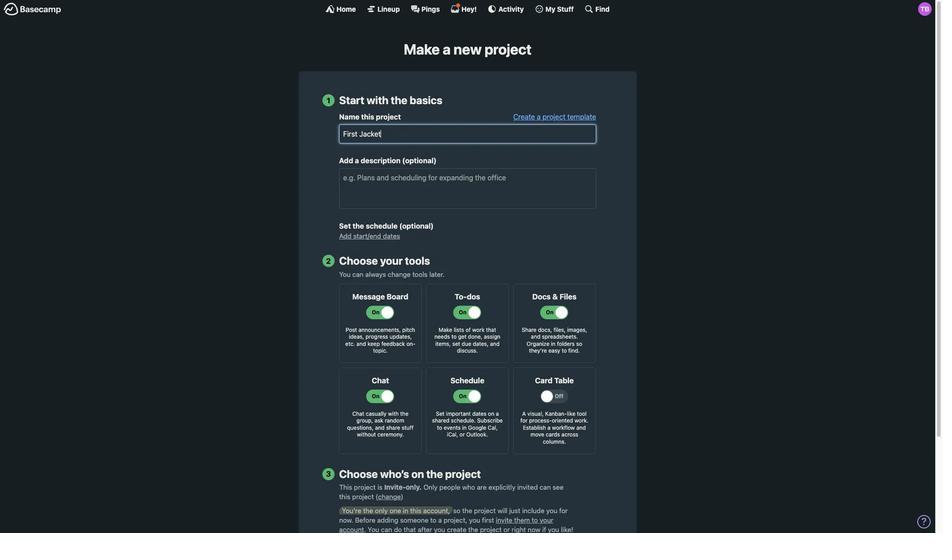Task type: vqa. For each thing, say whether or not it's contained in the screenshot.
Add start/end dates link
yes



Task type: describe. For each thing, give the bounding box(es) containing it.
1
[[327, 96, 331, 105]]

spreadsheets.
[[542, 334, 578, 340]]

message board
[[353, 292, 409, 301]]

share
[[522, 327, 537, 333]]

and inside 'a visual, kanban-like tool for process-oriented work. establish a workflow and move cards across columns.'
[[577, 425, 586, 431]]

ask
[[375, 418, 384, 424]]

activity
[[499, 5, 524, 13]]

group,
[[357, 418, 373, 424]]

start with the basics
[[339, 94, 443, 107]]

only
[[424, 484, 438, 492]]

dates,
[[473, 341, 489, 347]]

you
[[339, 270, 351, 278]]

of
[[466, 327, 471, 333]]

to inside share docs, files, images, and spreadsheets. organize in folders so they're easy to find.
[[562, 348, 567, 354]]

google
[[469, 425, 487, 431]]

first
[[482, 516, 495, 524]]

a right create
[[537, 113, 541, 121]]

new
[[454, 41, 482, 58]]

for inside 'a visual, kanban-like tool for process-oriented work. establish a workflow and move cards across columns.'
[[521, 418, 528, 424]]

chat for chat
[[372, 376, 389, 385]]

you're
[[342, 507, 362, 515]]

add inside "set the schedule (optional) add start/end dates"
[[339, 232, 352, 240]]

1 vertical spatial tools
[[413, 270, 428, 278]]

dates inside "set the schedule (optional) add start/end dates"
[[383, 232, 400, 240]]

invite them to your account
[[339, 516, 554, 533]]

the left basics
[[391, 94, 408, 107]]

folders
[[557, 341, 575, 347]]

so the project will just include you for now. before adding someone to a project, you first
[[339, 507, 568, 524]]

project down activity link
[[485, 41, 532, 58]]

they're
[[530, 348, 547, 354]]

make a new project
[[404, 41, 532, 58]]

get
[[459, 334, 467, 340]]

progress
[[366, 334, 388, 340]]

my stuff button
[[535, 5, 574, 14]]

only.
[[406, 484, 422, 492]]

that
[[486, 327, 497, 333]]

due
[[462, 341, 472, 347]]

choose your tools
[[339, 255, 430, 267]]

files
[[560, 292, 577, 301]]

to-
[[455, 292, 467, 301]]

process-
[[530, 418, 552, 424]]

0 horizontal spatial can
[[353, 270, 364, 278]]

hey! button
[[451, 3, 477, 14]]

docs & files
[[533, 292, 577, 301]]

project up who
[[446, 468, 481, 481]]

find
[[596, 5, 610, 13]]

with inside chat casually with the group, ask random questions, and share stuff without ceremony.
[[388, 411, 399, 417]]

like
[[567, 411, 576, 417]]

or
[[460, 432, 465, 438]]

card
[[535, 376, 553, 385]]

invited
[[518, 484, 538, 492]]

to inside invite them to your account
[[532, 516, 538, 524]]

lineup link
[[367, 5, 400, 14]]

create
[[514, 113, 535, 121]]

explicitly
[[489, 484, 516, 492]]

1 vertical spatial change
[[378, 493, 401, 501]]

dos
[[467, 292, 481, 301]]

project inside so the project will just include you for now. before adding someone to a project, you first
[[474, 507, 496, 515]]

lineup
[[378, 5, 400, 13]]

always
[[366, 270, 386, 278]]

set for the
[[339, 222, 351, 230]]

include
[[523, 507, 545, 515]]

add start/end dates link
[[339, 232, 400, 240]]

stuff
[[402, 425, 414, 431]]

main element
[[0, 0, 936, 18]]

make for make a new project
[[404, 41, 440, 58]]

my
[[546, 5, 556, 13]]

start
[[339, 94, 365, 107]]

only
[[375, 507, 388, 515]]

adding
[[377, 516, 399, 524]]

kanban-
[[546, 411, 567, 417]]

start/end
[[354, 232, 381, 240]]

this inside only people who are explicitly invited can see this project (
[[339, 493, 351, 501]]

switch accounts image
[[4, 2, 61, 16]]

set for important
[[436, 411, 445, 417]]

ical,
[[447, 432, 458, 438]]

the up before
[[363, 507, 373, 515]]

topic.
[[373, 348, 388, 354]]

my stuff
[[546, 5, 574, 13]]

can inside only people who are explicitly invited can see this project (
[[540, 484, 551, 492]]

ceremony.
[[378, 432, 404, 438]]

so inside share docs, files, images, and spreadsheets. organize in folders so they're easy to find.
[[577, 341, 583, 347]]

etc.
[[346, 341, 355, 347]]

oriented
[[552, 418, 573, 424]]

one
[[390, 507, 401, 515]]

discuss.
[[457, 348, 478, 354]]

workflow
[[552, 425, 575, 431]]

to inside make lists of work that needs to get done, assign items, set due dates, and discuss.
[[452, 334, 457, 340]]

lists
[[454, 327, 464, 333]]

docs
[[533, 292, 551, 301]]

Add a description (optional) text field
[[339, 168, 597, 209]]

a inside so the project will just include you for now. before adding someone to a project, you first
[[439, 516, 442, 524]]

3
[[326, 470, 331, 479]]

table
[[555, 376, 574, 385]]

a left the description
[[355, 157, 359, 165]]

the inside so the project will just include you for now. before adding someone to a project, you first
[[463, 507, 473, 515]]

a inside set important dates on a shared schedule. subscribe to events in google cal, ical, or outlook.
[[496, 411, 499, 417]]

easy
[[549, 348, 561, 354]]

set the schedule (optional) add start/end dates
[[339, 222, 434, 240]]

and inside make lists of work that needs to get done, assign items, set due dates, and discuss.
[[490, 341, 500, 347]]

0 vertical spatial with
[[367, 94, 389, 107]]

schedule
[[366, 222, 398, 230]]

1 horizontal spatial this
[[361, 113, 375, 121]]

docs,
[[538, 327, 552, 333]]

only people who are explicitly invited can see this project (
[[339, 484, 564, 501]]

them
[[515, 516, 530, 524]]

items,
[[436, 341, 451, 347]]

images,
[[568, 327, 588, 333]]

chat for chat casually with the group, ask random questions, and share stuff without ceremony.
[[353, 411, 365, 417]]

are
[[477, 484, 487, 492]]

)
[[401, 493, 404, 501]]

share docs, files, images, and spreadsheets. organize in folders so they're easy to find.
[[522, 327, 588, 354]]

this
[[339, 484, 352, 492]]

hey!
[[462, 5, 477, 13]]



Task type: locate. For each thing, give the bounding box(es) containing it.
a inside 'a visual, kanban-like tool for process-oriented work. establish a workflow and move cards across columns.'
[[548, 425, 551, 431]]

add left start/end
[[339, 232, 352, 240]]

the up the 'random'
[[401, 411, 409, 417]]

chat down topic.
[[372, 376, 389, 385]]

the
[[391, 94, 408, 107], [353, 222, 364, 230], [401, 411, 409, 417], [427, 468, 443, 481], [363, 507, 373, 515], [463, 507, 473, 515]]

across
[[562, 432, 579, 438]]

make for make lists of work that needs to get done, assign items, set due dates, and discuss.
[[439, 327, 453, 333]]

1 vertical spatial this
[[339, 493, 351, 501]]

to down the shared
[[437, 425, 443, 431]]

set up the shared
[[436, 411, 445, 417]]

add a description (optional)
[[339, 157, 437, 165]]

(optional) for set the schedule (optional) add start/end dates
[[400, 222, 434, 230]]

in down schedule. in the bottom of the page
[[463, 425, 467, 431]]

to down folders at bottom
[[562, 348, 567, 354]]

on up only.
[[412, 468, 424, 481]]

events
[[444, 425, 461, 431]]

organize
[[527, 341, 550, 347]]

files,
[[554, 327, 566, 333]]

for
[[521, 418, 528, 424], [560, 507, 568, 515]]

before
[[355, 516, 376, 524]]

can
[[353, 270, 364, 278], [540, 484, 551, 492]]

random
[[385, 418, 405, 424]]

0 vertical spatial this
[[361, 113, 375, 121]]

activity link
[[488, 5, 524, 14]]

Name this project text field
[[339, 125, 597, 144]]

will
[[498, 507, 508, 515]]

choose up you
[[339, 255, 378, 267]]

and inside share docs, files, images, and spreadsheets. organize in folders so they're easy to find.
[[531, 334, 541, 340]]

your
[[380, 255, 403, 267], [540, 516, 554, 524]]

so up find.
[[577, 341, 583, 347]]

assign
[[484, 334, 501, 340]]

to inside so the project will just include you for now. before adding someone to a project, you first
[[431, 516, 437, 524]]

on-
[[407, 341, 416, 347]]

1 horizontal spatial chat
[[372, 376, 389, 385]]

0 vertical spatial your
[[380, 255, 403, 267]]

create a project template
[[514, 113, 597, 121]]

0 vertical spatial choose
[[339, 255, 378, 267]]

0 horizontal spatial you
[[469, 516, 481, 524]]

home
[[337, 5, 356, 13]]

someone
[[400, 516, 429, 524]]

columns.
[[543, 439, 566, 446]]

so inside so the project will just include you for now. before adding someone to a project, you first
[[453, 507, 461, 515]]

a
[[443, 41, 451, 58], [537, 113, 541, 121], [355, 157, 359, 165], [496, 411, 499, 417], [548, 425, 551, 431], [439, 516, 442, 524]]

make
[[404, 41, 440, 58], [439, 327, 453, 333]]

1 horizontal spatial set
[[436, 411, 445, 417]]

your up the you can always change tools later.
[[380, 255, 403, 267]]

the inside "set the schedule (optional) add start/end dates"
[[353, 222, 364, 230]]

in inside share docs, files, images, and spreadsheets. organize in folders so they're easy to find.
[[551, 341, 556, 347]]

tyler black image
[[919, 2, 932, 16]]

dates inside set important dates on a shared schedule. subscribe to events in google cal, ical, or outlook.
[[473, 411, 487, 417]]

to down include
[[532, 516, 538, 524]]

create a project template link
[[514, 113, 597, 121]]

and inside the post announcements, pitch ideas, progress updates, etc. and keep feedback on- topic.
[[357, 341, 366, 347]]

0 horizontal spatial on
[[412, 468, 424, 481]]

on
[[488, 411, 495, 417], [412, 468, 424, 481]]

the up start/end
[[353, 222, 364, 230]]

make up needs
[[439, 327, 453, 333]]

a left new
[[443, 41, 451, 58]]

pitch
[[403, 327, 415, 333]]

2 horizontal spatial in
[[551, 341, 556, 347]]

2 vertical spatial in
[[403, 507, 409, 515]]

0 vertical spatial tools
[[405, 255, 430, 267]]

find.
[[569, 348, 580, 354]]

with up name this project
[[367, 94, 389, 107]]

for down a
[[521, 418, 528, 424]]

1 vertical spatial set
[[436, 411, 445, 417]]

(optional) inside "set the schedule (optional) add start/end dates"
[[400, 222, 434, 230]]

project
[[485, 41, 532, 58], [376, 113, 401, 121], [543, 113, 566, 121], [446, 468, 481, 481], [354, 484, 376, 492], [352, 493, 374, 501], [474, 507, 496, 515]]

0 horizontal spatial your
[[380, 255, 403, 267]]

and
[[531, 334, 541, 340], [357, 341, 366, 347], [490, 341, 500, 347], [375, 425, 385, 431], [577, 425, 586, 431]]

0 vertical spatial on
[[488, 411, 495, 417]]

needs
[[435, 334, 450, 340]]

the up project,
[[463, 507, 473, 515]]

this right name
[[361, 113, 375, 121]]

in right 'one'
[[403, 507, 409, 515]]

and up organize
[[531, 334, 541, 340]]

to
[[452, 334, 457, 340], [562, 348, 567, 354], [437, 425, 443, 431], [431, 516, 437, 524], [532, 516, 538, 524]]

to up set
[[452, 334, 457, 340]]

on up subscribe
[[488, 411, 495, 417]]

1 horizontal spatial can
[[540, 484, 551, 492]]

1 horizontal spatial dates
[[473, 411, 487, 417]]

you
[[547, 507, 558, 515], [469, 516, 481, 524]]

on inside set important dates on a shared schedule. subscribe to events in google cal, ical, or outlook.
[[488, 411, 495, 417]]

chat up group, on the bottom of the page
[[353, 411, 365, 417]]

0 horizontal spatial chat
[[353, 411, 365, 417]]

0 horizontal spatial this
[[339, 493, 351, 501]]

set inside set important dates on a shared schedule. subscribe to events in google cal, ical, or outlook.
[[436, 411, 445, 417]]

for inside so the project will just include you for now. before adding someone to a project, you first
[[560, 507, 568, 515]]

0 vertical spatial for
[[521, 418, 528, 424]]

work
[[473, 327, 485, 333]]

to inside set important dates on a shared schedule. subscribe to events in google cal, ical, or outlook.
[[437, 425, 443, 431]]

stuff
[[558, 5, 574, 13]]

this up 'someone'
[[410, 507, 422, 515]]

is
[[378, 484, 383, 492]]

this down this on the bottom left
[[339, 493, 351, 501]]

(optional) right the schedule
[[400, 222, 434, 230]]

so up project,
[[453, 507, 461, 515]]

name
[[339, 113, 360, 121]]

dates up subscribe
[[473, 411, 487, 417]]

1 vertical spatial your
[[540, 516, 554, 524]]

change down choose your tools
[[388, 270, 411, 278]]

1 horizontal spatial so
[[577, 341, 583, 347]]

1 vertical spatial (optional)
[[400, 222, 434, 230]]

important
[[446, 411, 471, 417]]

1 choose from the top
[[339, 255, 378, 267]]

tool
[[577, 411, 587, 417]]

dates
[[383, 232, 400, 240], [473, 411, 487, 417]]

choose up this on the bottom left
[[339, 468, 378, 481]]

choose for choose who's on the project
[[339, 468, 378, 481]]

make down pings popup button
[[404, 41, 440, 58]]

1 vertical spatial on
[[412, 468, 424, 481]]

0 horizontal spatial in
[[403, 507, 409, 515]]

0 horizontal spatial set
[[339, 222, 351, 230]]

schedule
[[451, 376, 485, 385]]

0 vertical spatial so
[[577, 341, 583, 347]]

0 vertical spatial you
[[547, 507, 558, 515]]

and down ideas, at the left of the page
[[357, 341, 366, 347]]

chat inside chat casually with the group, ask random questions, and share stuff without ceremony.
[[353, 411, 365, 417]]

invite
[[496, 516, 513, 524]]

your down include
[[540, 516, 554, 524]]

project left "("
[[352, 493, 374, 501]]

you're the only one in this account,
[[342, 507, 450, 515]]

invite them to your account link
[[339, 516, 554, 533]]

0 vertical spatial chat
[[372, 376, 389, 385]]

project left is
[[354, 484, 376, 492]]

1 horizontal spatial your
[[540, 516, 554, 524]]

and down assign
[[490, 341, 500, 347]]

basics
[[410, 94, 443, 107]]

1 vertical spatial chat
[[353, 411, 365, 417]]

see
[[553, 484, 564, 492]]

1 horizontal spatial for
[[560, 507, 568, 515]]

1 vertical spatial dates
[[473, 411, 487, 417]]

choose for choose your tools
[[339, 255, 378, 267]]

0 vertical spatial can
[[353, 270, 364, 278]]

this project is invite-only.
[[339, 484, 422, 492]]

1 horizontal spatial you
[[547, 507, 558, 515]]

0 vertical spatial add
[[339, 157, 353, 165]]

project,
[[444, 516, 468, 524]]

2 choose from the top
[[339, 468, 378, 481]]

can right you
[[353, 270, 364, 278]]

&
[[553, 292, 558, 301]]

set up add start/end dates link
[[339, 222, 351, 230]]

1 vertical spatial add
[[339, 232, 352, 240]]

project left "template"
[[543, 113, 566, 121]]

1 vertical spatial choose
[[339, 468, 378, 481]]

and down ask
[[375, 425, 385, 431]]

cards
[[546, 432, 560, 438]]

post
[[346, 327, 357, 333]]

set inside "set the schedule (optional) add start/end dates"
[[339, 222, 351, 230]]

0 vertical spatial dates
[[383, 232, 400, 240]]

1 vertical spatial make
[[439, 327, 453, 333]]

now.
[[339, 516, 354, 524]]

a down account,
[[439, 516, 442, 524]]

keep
[[368, 341, 380, 347]]

0 horizontal spatial so
[[453, 507, 461, 515]]

who
[[463, 484, 476, 492]]

chat casually with the group, ask random questions, and share stuff without ceremony.
[[347, 411, 414, 438]]

1 vertical spatial for
[[560, 507, 568, 515]]

project down start with the basics
[[376, 113, 401, 121]]

(optional)
[[403, 157, 437, 165], [400, 222, 434, 230]]

share
[[386, 425, 401, 431]]

1 vertical spatial can
[[540, 484, 551, 492]]

1 vertical spatial with
[[388, 411, 399, 417]]

updates,
[[390, 334, 412, 340]]

account
[[339, 526, 364, 533]]

tools
[[405, 255, 430, 267], [413, 270, 428, 278]]

set
[[453, 341, 461, 347]]

1 horizontal spatial in
[[463, 425, 467, 431]]

the inside chat casually with the group, ask random questions, and share stuff without ceremony.
[[401, 411, 409, 417]]

2 add from the top
[[339, 232, 352, 240]]

a up subscribe
[[496, 411, 499, 417]]

and down work.
[[577, 425, 586, 431]]

and inside chat casually with the group, ask random questions, and share stuff without ceremony.
[[375, 425, 385, 431]]

for down "see"
[[560, 507, 568, 515]]

a visual, kanban-like tool for process-oriented work. establish a workflow and move cards across columns.
[[521, 411, 589, 446]]

add left the description
[[339, 157, 353, 165]]

make inside make lists of work that needs to get done, assign items, set due dates, and discuss.
[[439, 327, 453, 333]]

to down account,
[[431, 516, 437, 524]]

change )
[[378, 493, 404, 501]]

0 horizontal spatial dates
[[383, 232, 400, 240]]

change down the invite-
[[378, 493, 401, 501]]

2 horizontal spatial this
[[410, 507, 422, 515]]

0 vertical spatial in
[[551, 341, 556, 347]]

this
[[361, 113, 375, 121], [339, 493, 351, 501], [410, 507, 422, 515]]

(optional) for add a description (optional)
[[403, 157, 437, 165]]

announcements,
[[359, 327, 401, 333]]

establish
[[523, 425, 546, 431]]

your inside invite them to your account
[[540, 516, 554, 524]]

with up the 'random'
[[388, 411, 399, 417]]

dates down the schedule
[[383, 232, 400, 240]]

2 vertical spatial this
[[410, 507, 422, 515]]

1 add from the top
[[339, 157, 353, 165]]

casually
[[366, 411, 387, 417]]

tools up the later.
[[405, 255, 430, 267]]

you left first
[[469, 516, 481, 524]]

0 vertical spatial (optional)
[[403, 157, 437, 165]]

1 vertical spatial you
[[469, 516, 481, 524]]

shared
[[432, 418, 450, 424]]

in up easy
[[551, 341, 556, 347]]

0 vertical spatial change
[[388, 270, 411, 278]]

the up only
[[427, 468, 443, 481]]

in inside set important dates on a shared schedule. subscribe to events in google cal, ical, or outlook.
[[463, 425, 467, 431]]

you can always change tools later.
[[339, 270, 445, 278]]

can left "see"
[[540, 484, 551, 492]]

set important dates on a shared schedule. subscribe to events in google cal, ical, or outlook.
[[432, 411, 503, 438]]

you right include
[[547, 507, 558, 515]]

0 horizontal spatial for
[[521, 418, 528, 424]]

a up cards
[[548, 425, 551, 431]]

project inside only people who are explicitly invited can see this project (
[[352, 493, 374, 501]]

1 horizontal spatial on
[[488, 411, 495, 417]]

project up first
[[474, 507, 496, 515]]

chat
[[372, 376, 389, 385], [353, 411, 365, 417]]

post announcements, pitch ideas, progress updates, etc. and keep feedback on- topic.
[[346, 327, 416, 354]]

1 vertical spatial in
[[463, 425, 467, 431]]

(
[[376, 493, 378, 501]]

tools left the later.
[[413, 270, 428, 278]]

choose
[[339, 255, 378, 267], [339, 468, 378, 481]]

subscribe
[[478, 418, 503, 424]]

(optional) right the description
[[403, 157, 437, 165]]

0 vertical spatial set
[[339, 222, 351, 230]]

0 vertical spatial make
[[404, 41, 440, 58]]

1 vertical spatial so
[[453, 507, 461, 515]]



